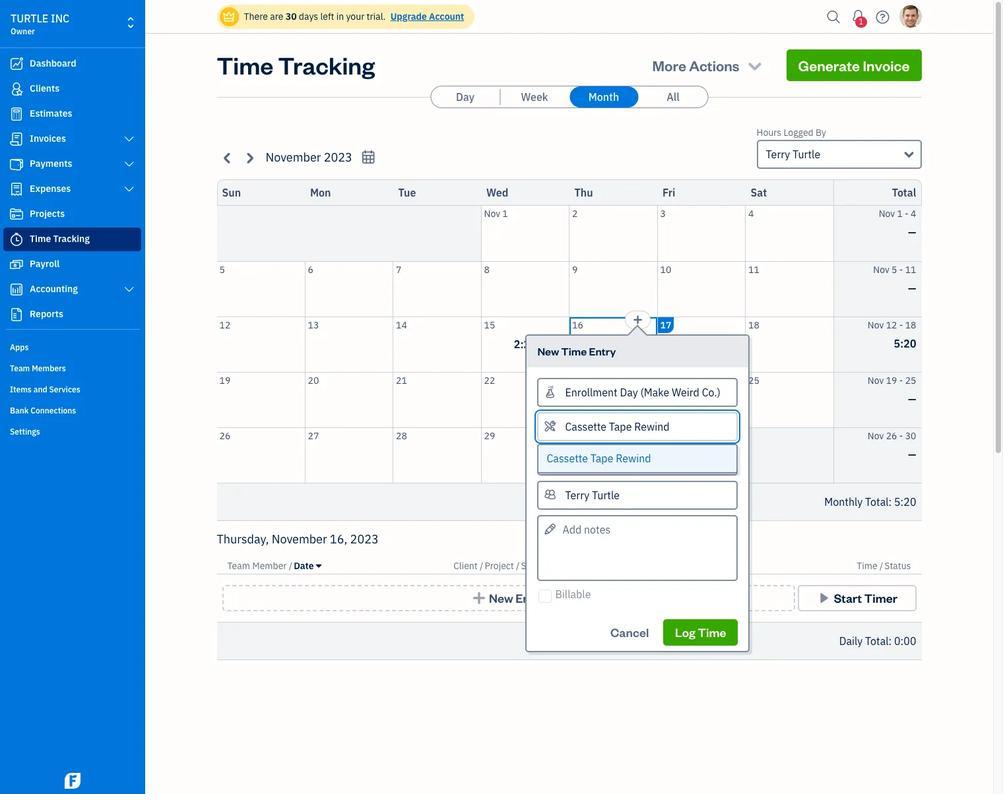 Task type: vqa. For each thing, say whether or not it's contained in the screenshot.
to
no



Task type: describe. For each thing, give the bounding box(es) containing it.
week link
[[500, 86, 569, 108]]

expenses
[[30, 183, 71, 195]]

invoices
[[30, 133, 66, 145]]

chevron large down image for payments
[[123, 159, 135, 170]]

14
[[396, 319, 407, 331]]

3 button
[[658, 206, 745, 261]]

1 vertical spatial november
[[272, 532, 327, 547]]

log
[[675, 625, 696, 640]]

generate invoice
[[798, 56, 910, 75]]

- for nov 1 - 4 —
[[905, 208, 909, 220]]

Add a team member text field
[[539, 482, 737, 509]]

items and services link
[[3, 380, 141, 399]]

24 button
[[658, 373, 745, 427]]

monthly
[[825, 496, 863, 509]]

month
[[589, 90, 619, 104]]

go to help image
[[872, 7, 893, 27]]

crown image
[[222, 10, 236, 23]]

tape
[[591, 452, 613, 465]]

28
[[396, 430, 407, 442]]

team members link
[[3, 358, 141, 378]]

26 button
[[217, 428, 305, 483]]

invoice image
[[9, 133, 24, 146]]

11 inside 'button'
[[748, 264, 760, 276]]

1 horizontal spatial tracking
[[278, 50, 375, 81]]

20
[[308, 375, 319, 386]]

cancel
[[611, 625, 649, 640]]

new entry
[[489, 591, 546, 606]]

turtle
[[793, 148, 821, 161]]

16
[[572, 319, 583, 331]]

nov for nov 19 - 25 —
[[868, 375, 884, 386]]

1 inside dropdown button
[[859, 17, 864, 26]]

start
[[834, 591, 862, 606]]

all link
[[639, 86, 708, 108]]

accounting
[[30, 283, 78, 295]]

terry
[[766, 148, 790, 161]]

previous month image
[[220, 150, 235, 165]]

time inside main element
[[30, 233, 51, 245]]

7
[[396, 264, 402, 276]]

13
[[308, 319, 319, 331]]

9 button
[[570, 262, 657, 316]]

time left status link
[[857, 560, 878, 572]]

your
[[346, 11, 365, 22]]

client image
[[9, 83, 24, 96]]

nov 26 - 30 —
[[868, 430, 916, 461]]

clients
[[30, 83, 60, 94]]

0 vertical spatial total
[[892, 186, 916, 199]]

estimate image
[[9, 108, 24, 121]]

payments
[[30, 158, 72, 170]]

29
[[484, 430, 495, 442]]

nov 1 - 4 —
[[879, 208, 916, 239]]

status link
[[885, 560, 911, 572]]

mon
[[310, 186, 331, 199]]

dashboard
[[30, 57, 76, 69]]

2 button
[[570, 206, 657, 261]]

start timer
[[834, 591, 898, 606]]

terry turtle button
[[757, 140, 922, 169]]

1 for nov 1 - 4 —
[[897, 208, 903, 220]]

all
[[667, 90, 680, 104]]

— for nov 26 - 30 —
[[908, 448, 916, 461]]

11 inside nov 5 - 11 —
[[905, 264, 916, 276]]

Add a client or project text field
[[539, 379, 737, 406]]

1 button
[[848, 3, 869, 30]]

dashboard image
[[9, 57, 24, 71]]

cassette
[[547, 452, 588, 465]]

upgrade
[[391, 11, 427, 22]]

26 inside button
[[219, 430, 231, 442]]

total for monthly total
[[865, 496, 889, 509]]

inc
[[51, 12, 69, 25]]

28 button
[[393, 428, 481, 483]]

1 / from the left
[[289, 560, 293, 572]]

apps link
[[3, 337, 141, 357]]

time down 16
[[561, 344, 587, 358]]

4 inside the 'nov 1 - 4 —'
[[911, 208, 916, 220]]

chevron large down image
[[123, 134, 135, 145]]

nov 1 button
[[482, 206, 569, 261]]

nov for nov 1
[[484, 208, 500, 220]]

estimates link
[[3, 102, 141, 126]]

12 inside the 12 button
[[219, 319, 231, 331]]

0 vertical spatial 2023
[[324, 150, 352, 165]]

team member /
[[227, 560, 293, 572]]

items and services
[[10, 385, 80, 395]]

account
[[429, 11, 464, 22]]

terry turtle
[[766, 148, 821, 161]]

new for new time entry
[[538, 344, 559, 358]]

- for nov 12 - 18 5:20
[[899, 319, 903, 331]]

chevron large down image for expenses
[[123, 184, 135, 195]]

— for nov 19 - 25 —
[[908, 392, 916, 406]]

log time button
[[663, 620, 738, 646]]

project
[[485, 560, 514, 572]]

payment image
[[9, 158, 24, 171]]

nov for nov 5 - 11 —
[[873, 264, 890, 276]]

time tracking inside main element
[[30, 233, 90, 245]]

1 vertical spatial 5:20
[[894, 496, 916, 509]]

22
[[484, 375, 495, 386]]

time / status
[[857, 560, 911, 572]]

service
[[521, 560, 552, 572]]

0 vertical spatial time tracking
[[217, 50, 375, 81]]

daily total : 0:00
[[839, 635, 916, 648]]

18 inside nov 12 - 18 5:20
[[905, 319, 916, 331]]

5 inside nov 5 - 11 —
[[892, 264, 897, 276]]

choose a date image
[[361, 150, 376, 165]]

16,
[[330, 532, 347, 547]]

11 button
[[746, 262, 833, 316]]

thursday, november 16, 2023
[[217, 532, 379, 547]]

1 for nov 1
[[502, 208, 508, 220]]

reports
[[30, 308, 63, 320]]

bank connections link
[[3, 401, 141, 420]]

: for monthly total
[[889, 496, 892, 509]]

team members
[[10, 364, 66, 374]]

7 button
[[393, 262, 481, 316]]

members
[[32, 364, 66, 374]]

Add a service text field
[[539, 414, 737, 440]]

cassette tape rewind list box
[[539, 445, 737, 472]]

connections
[[31, 406, 76, 416]]

next month image
[[242, 150, 257, 165]]

rewind
[[616, 452, 651, 465]]

dashboard link
[[3, 52, 141, 76]]

and
[[33, 385, 47, 395]]

timer image
[[9, 233, 24, 246]]

main element
[[0, 0, 178, 795]]

12 button
[[217, 317, 305, 372]]

17
[[660, 319, 671, 331]]

entry inside button
[[516, 591, 546, 606]]

18 inside button
[[748, 319, 760, 331]]

3:00
[[690, 338, 713, 351]]

invoices link
[[3, 127, 141, 151]]

projects link
[[3, 203, 141, 226]]



Task type: locate. For each thing, give the bounding box(es) containing it.
november up date
[[272, 532, 327, 547]]

chart image
[[9, 283, 24, 296]]

nov 19 - 25 —
[[868, 375, 916, 406]]

2 vertical spatial total
[[865, 635, 889, 648]]

2 12 from the left
[[886, 319, 897, 331]]

more actions
[[653, 56, 740, 75]]

5:20
[[894, 337, 916, 350], [894, 496, 916, 509]]

0 horizontal spatial 4
[[748, 208, 754, 220]]

2 / from the left
[[480, 560, 483, 572]]

nov inside nov 26 - 30 —
[[868, 430, 884, 442]]

2 horizontal spatial 30
[[905, 430, 916, 442]]

1 vertical spatial :
[[889, 635, 892, 648]]

18 down 11 'button'
[[748, 319, 760, 331]]

12
[[219, 319, 231, 331], [886, 319, 897, 331]]

add a time entry image
[[633, 312, 643, 328]]

30 button
[[570, 428, 657, 483]]

19 down the 12 button
[[219, 375, 231, 386]]

26 down 19 button
[[219, 430, 231, 442]]

thursday,
[[217, 532, 269, 547]]

chevron large down image for accounting
[[123, 284, 135, 295]]

1 horizontal spatial 1
[[859, 17, 864, 26]]

1 vertical spatial entry
[[516, 591, 546, 606]]

25 inside button
[[748, 375, 760, 386]]

1 horizontal spatial 5
[[892, 264, 897, 276]]

time inside button
[[698, 625, 726, 640]]

reports link
[[3, 303, 141, 327]]

new right plus image
[[489, 591, 513, 606]]

0 horizontal spatial 25
[[748, 375, 760, 386]]

2 5 from the left
[[892, 264, 897, 276]]

30 up cassette
[[572, 430, 583, 442]]

plus image
[[472, 592, 487, 605]]

— up nov 5 - 11 —
[[908, 226, 916, 239]]

apps
[[10, 343, 29, 352]]

tracking down projects link on the top left of page
[[53, 233, 90, 245]]

: for daily total
[[889, 635, 892, 648]]

tracking
[[278, 50, 375, 81], [53, 233, 90, 245]]

21
[[396, 375, 407, 386]]

1 chevron large down image from the top
[[123, 159, 135, 170]]

chevrondown image
[[746, 56, 764, 75]]

20 button
[[305, 373, 393, 427]]

date link
[[294, 560, 321, 572]]

1 vertical spatial tracking
[[53, 233, 90, 245]]

0 horizontal spatial 19
[[219, 375, 231, 386]]

team inside main element
[[10, 364, 30, 374]]

log time
[[675, 625, 726, 640]]

fri
[[663, 186, 676, 199]]

1 horizontal spatial 26
[[886, 430, 897, 442]]

1 5 from the left
[[219, 264, 225, 276]]

26 down the nov 19 - 25 —
[[886, 430, 897, 442]]

25 inside the nov 19 - 25 —
[[905, 375, 916, 386]]

payments link
[[3, 152, 141, 176]]

1 horizontal spatial 18
[[905, 319, 916, 331]]

total up the 'nov 1 - 4 —'
[[892, 186, 916, 199]]

team down apps
[[10, 364, 30, 374]]

2 19 from the left
[[886, 375, 897, 386]]

1 vertical spatial chevron large down image
[[123, 184, 135, 195]]

- for nov 26 - 30 —
[[899, 430, 903, 442]]

nov 12 - 18 5:20
[[868, 319, 916, 350]]

1 — from the top
[[908, 226, 916, 239]]

november 2023
[[266, 150, 352, 165]]

time
[[217, 50, 273, 81], [30, 233, 51, 245], [561, 344, 587, 358], [857, 560, 878, 572], [698, 625, 726, 640]]

play image
[[817, 592, 832, 605]]

— inside the 'nov 1 - 4 —'
[[908, 226, 916, 239]]

turtle inc owner
[[11, 12, 69, 36]]

1 18 from the left
[[748, 319, 760, 331]]

19 inside button
[[219, 375, 231, 386]]

nov up nov 5 - 11 —
[[879, 208, 895, 220]]

search image
[[823, 7, 845, 27]]

Add notes text field
[[538, 515, 738, 581]]

settings link
[[3, 422, 141, 442]]

date
[[294, 560, 314, 572]]

team down thursday,
[[227, 560, 250, 572]]

0 horizontal spatial entry
[[516, 591, 546, 606]]

nov down wed on the top of the page
[[484, 208, 500, 220]]

0 vertical spatial 5:20
[[894, 337, 916, 350]]

/ right client
[[480, 560, 483, 572]]

owner
[[11, 26, 35, 36]]

- inside nov 12 - 18 5:20
[[899, 319, 903, 331]]

2 4 from the left
[[911, 208, 916, 220]]

8
[[484, 264, 490, 276]]

— up nov 12 - 18 5:20
[[908, 282, 916, 295]]

18 button
[[746, 317, 833, 372]]

: left 0:00
[[889, 635, 892, 648]]

1 4 from the left
[[748, 208, 754, 220]]

estimates
[[30, 108, 72, 119]]

3 chevron large down image from the top
[[123, 284, 135, 295]]

6
[[308, 264, 313, 276]]

time down there
[[217, 50, 273, 81]]

project link
[[485, 560, 516, 572]]

there
[[244, 11, 268, 22]]

upgrade account link
[[388, 11, 464, 22]]

1 up nov 5 - 11 —
[[897, 208, 903, 220]]

day
[[456, 90, 475, 104]]

1 vertical spatial time tracking
[[30, 233, 90, 245]]

13 button
[[305, 317, 393, 372]]

— up monthly total : 5:20
[[908, 448, 916, 461]]

2 chevron large down image from the top
[[123, 184, 135, 195]]

— up nov 26 - 30 —
[[908, 392, 916, 406]]

23
[[572, 375, 583, 386]]

time tracking link
[[3, 228, 141, 251]]

nov down the nov 19 - 25 —
[[868, 430, 884, 442]]

0 horizontal spatial 11
[[748, 264, 760, 276]]

1 vertical spatial new
[[489, 591, 513, 606]]

freshbooks image
[[62, 774, 83, 789]]

nov inside nov 5 - 11 —
[[873, 264, 890, 276]]

2
[[572, 208, 578, 220]]

- for nov 19 - 25 —
[[899, 375, 903, 386]]

- inside the 'nov 1 - 4 —'
[[905, 208, 909, 220]]

- inside the nov 19 - 25 —
[[899, 375, 903, 386]]

0 vertical spatial :
[[889, 496, 892, 509]]

2 18 from the left
[[905, 319, 916, 331]]

1 inside the 'nov 1 - 4 —'
[[897, 208, 903, 220]]

1 horizontal spatial 19
[[886, 375, 897, 386]]

30 inside nov 26 - 30 —
[[905, 430, 916, 442]]

0 vertical spatial november
[[266, 150, 321, 165]]

project image
[[9, 208, 24, 221]]

- inside nov 26 - 30 —
[[899, 430, 903, 442]]

/ left service
[[516, 560, 520, 572]]

2 horizontal spatial 1
[[897, 208, 903, 220]]

2023 left choose a date image
[[324, 150, 352, 165]]

time tracking down days
[[217, 50, 375, 81]]

new for new entry
[[489, 591, 513, 606]]

trial.
[[367, 11, 386, 22]]

expense image
[[9, 183, 24, 196]]

1 19 from the left
[[219, 375, 231, 386]]

1 inside button
[[502, 208, 508, 220]]

1 horizontal spatial 11
[[905, 264, 916, 276]]

time right 'timer' icon
[[30, 233, 51, 245]]

— inside nov 26 - 30 —
[[908, 448, 916, 461]]

1 horizontal spatial 30
[[572, 430, 583, 442]]

4 button
[[746, 206, 833, 261]]

nov down nov 5 - 11 —
[[868, 319, 884, 331]]

1 vertical spatial total
[[865, 496, 889, 509]]

nov down the 'nov 1 - 4 —'
[[873, 264, 890, 276]]

5:20 down nov 26 - 30 —
[[894, 496, 916, 509]]

25 down 18 button
[[748, 375, 760, 386]]

5 / from the left
[[880, 560, 883, 572]]

chevron large down image
[[123, 159, 135, 170], [123, 184, 135, 195], [123, 284, 135, 295]]

14 button
[[393, 317, 481, 372]]

sat
[[751, 186, 767, 199]]

/ left date
[[289, 560, 293, 572]]

total right daily
[[865, 635, 889, 648]]

monthly total : 5:20
[[825, 496, 916, 509]]

1 vertical spatial 2023
[[350, 532, 379, 547]]

month link
[[570, 86, 638, 108]]

nov inside button
[[484, 208, 500, 220]]

1 horizontal spatial 25
[[905, 375, 916, 386]]

items
[[10, 385, 32, 395]]

client
[[454, 560, 478, 572]]

nov
[[484, 208, 500, 220], [879, 208, 895, 220], [873, 264, 890, 276], [868, 319, 884, 331], [868, 375, 884, 386], [868, 430, 884, 442]]

5:20 up the nov 19 - 25 —
[[894, 337, 916, 350]]

generate
[[798, 56, 860, 75]]

new right '2:20'
[[538, 344, 559, 358]]

nov inside the nov 19 - 25 —
[[868, 375, 884, 386]]

time tracking down projects link on the top left of page
[[30, 233, 90, 245]]

11 down 4 button
[[748, 264, 760, 276]]

2 — from the top
[[908, 282, 916, 295]]

4 inside button
[[748, 208, 754, 220]]

0 vertical spatial chevron large down image
[[123, 159, 135, 170]]

caretdown image
[[316, 561, 321, 572]]

29 button
[[482, 428, 569, 483]]

12 inside nov 12 - 18 5:20
[[886, 319, 897, 331]]

- inside nov 5 - 11 —
[[899, 264, 903, 276]]

1 : from the top
[[889, 496, 892, 509]]

1 down wed on the top of the page
[[502, 208, 508, 220]]

team for team members
[[10, 364, 30, 374]]

25 down nov 12 - 18 5:20
[[905, 375, 916, 386]]

18 down nov 5 - 11 —
[[905, 319, 916, 331]]

3 — from the top
[[908, 392, 916, 406]]

/ right service
[[554, 560, 557, 572]]

0 horizontal spatial 5
[[219, 264, 225, 276]]

0 horizontal spatial team
[[10, 364, 30, 374]]

0 horizontal spatial 30
[[286, 11, 297, 22]]

0 vertical spatial new
[[538, 344, 559, 358]]

4 / from the left
[[554, 560, 557, 572]]

accounting link
[[3, 278, 141, 302]]

2 vertical spatial chevron large down image
[[123, 284, 135, 295]]

— inside the nov 19 - 25 —
[[908, 392, 916, 406]]

payroll
[[30, 258, 60, 270]]

nov 1
[[484, 208, 508, 220]]

0 horizontal spatial time tracking
[[30, 233, 90, 245]]

invoice
[[863, 56, 910, 75]]

: right 'monthly'
[[889, 496, 892, 509]]

entry
[[589, 344, 616, 358], [516, 591, 546, 606]]

0 vertical spatial team
[[10, 364, 30, 374]]

5 button
[[217, 262, 305, 316]]

10
[[660, 264, 671, 276]]

2 : from the top
[[889, 635, 892, 648]]

12 down the 5 button
[[219, 319, 231, 331]]

november
[[266, 150, 321, 165], [272, 532, 327, 547]]

more actions button
[[641, 50, 776, 81]]

generate invoice button
[[786, 50, 922, 81]]

21 button
[[393, 373, 481, 427]]

november right next month 'icon'
[[266, 150, 321, 165]]

1
[[859, 17, 864, 26], [502, 208, 508, 220], [897, 208, 903, 220]]

2 26 from the left
[[886, 430, 897, 442]]

-
[[905, 208, 909, 220], [899, 264, 903, 276], [899, 319, 903, 331], [899, 375, 903, 386], [899, 430, 903, 442]]

timer
[[865, 591, 898, 606]]

time right the log
[[698, 625, 726, 640]]

are
[[270, 11, 283, 22]]

nov for nov 26 - 30 —
[[868, 430, 884, 442]]

time link
[[857, 560, 880, 572]]

new
[[538, 344, 559, 358], [489, 591, 513, 606]]

1 left go to help image
[[859, 17, 864, 26]]

nov inside nov 12 - 18 5:20
[[868, 319, 884, 331]]

nov for nov 1 - 4 —
[[879, 208, 895, 220]]

1 horizontal spatial 12
[[886, 319, 897, 331]]

1 25 from the left
[[748, 375, 760, 386]]

19 down nov 12 - 18 5:20
[[886, 375, 897, 386]]

hours
[[757, 127, 782, 139]]

total for daily total
[[865, 635, 889, 648]]

1 horizontal spatial new
[[538, 344, 559, 358]]

:
[[889, 496, 892, 509], [889, 635, 892, 648]]

26 inside nov 26 - 30 —
[[886, 430, 897, 442]]

9
[[572, 264, 578, 276]]

30 down the nov 19 - 25 —
[[905, 430, 916, 442]]

5 inside button
[[219, 264, 225, 276]]

4 — from the top
[[908, 448, 916, 461]]

4
[[748, 208, 754, 220], [911, 208, 916, 220]]

1 vertical spatial team
[[227, 560, 250, 572]]

0 vertical spatial tracking
[[278, 50, 375, 81]]

30 right are
[[286, 11, 297, 22]]

0:00
[[894, 635, 916, 648]]

nov down nov 12 - 18 5:20
[[868, 375, 884, 386]]

team for team member /
[[227, 560, 250, 572]]

1 horizontal spatial time tracking
[[217, 50, 375, 81]]

0 vertical spatial entry
[[589, 344, 616, 358]]

5:20 inside nov 12 - 18 5:20
[[894, 337, 916, 350]]

tracking down left
[[278, 50, 375, 81]]

nov inside the 'nov 1 - 4 —'
[[879, 208, 895, 220]]

Duration text field
[[538, 447, 738, 476]]

/ left status link
[[880, 560, 883, 572]]

new inside button
[[489, 591, 513, 606]]

tue
[[398, 186, 416, 199]]

1 12 from the left
[[219, 319, 231, 331]]

27
[[308, 430, 319, 442]]

report image
[[9, 308, 24, 321]]

nov for nov 12 - 18 5:20
[[868, 319, 884, 331]]

1 horizontal spatial 4
[[911, 208, 916, 220]]

1 26 from the left
[[219, 430, 231, 442]]

money image
[[9, 258, 24, 271]]

0 horizontal spatial 26
[[219, 430, 231, 442]]

client / project / service /
[[454, 560, 557, 572]]

left
[[320, 11, 334, 22]]

total right 'monthly'
[[865, 496, 889, 509]]

11 down the 'nov 1 - 4 —'
[[905, 264, 916, 276]]

1 horizontal spatial team
[[227, 560, 250, 572]]

1 horizontal spatial entry
[[589, 344, 616, 358]]

more
[[653, 56, 686, 75]]

- for nov 5 - 11 —
[[899, 264, 903, 276]]

0 horizontal spatial new
[[489, 591, 513, 606]]

— inside nov 5 - 11 —
[[908, 282, 916, 295]]

3 / from the left
[[516, 560, 520, 572]]

0 horizontal spatial 18
[[748, 319, 760, 331]]

0 horizontal spatial 12
[[219, 319, 231, 331]]

27 button
[[305, 428, 393, 483]]

0 horizontal spatial tracking
[[53, 233, 90, 245]]

tracking inside main element
[[53, 233, 90, 245]]

there are 30 days left in your trial. upgrade account
[[244, 11, 464, 22]]

12 down nov 5 - 11 —
[[886, 319, 897, 331]]

10 button
[[658, 262, 745, 316]]

— for nov 1 - 4 —
[[908, 226, 916, 239]]

nov 5 - 11 —
[[873, 264, 916, 295]]

0 horizontal spatial 1
[[502, 208, 508, 220]]

— for nov 5 - 11 —
[[908, 282, 916, 295]]

new time entry
[[538, 344, 616, 358]]

bank
[[10, 406, 29, 416]]

1 11 from the left
[[748, 264, 760, 276]]

2 11 from the left
[[905, 264, 916, 276]]

19 inside the nov 19 - 25 —
[[886, 375, 897, 386]]

2023 right 16,
[[350, 532, 379, 547]]

30 inside button
[[572, 430, 583, 442]]

2 25 from the left
[[905, 375, 916, 386]]



